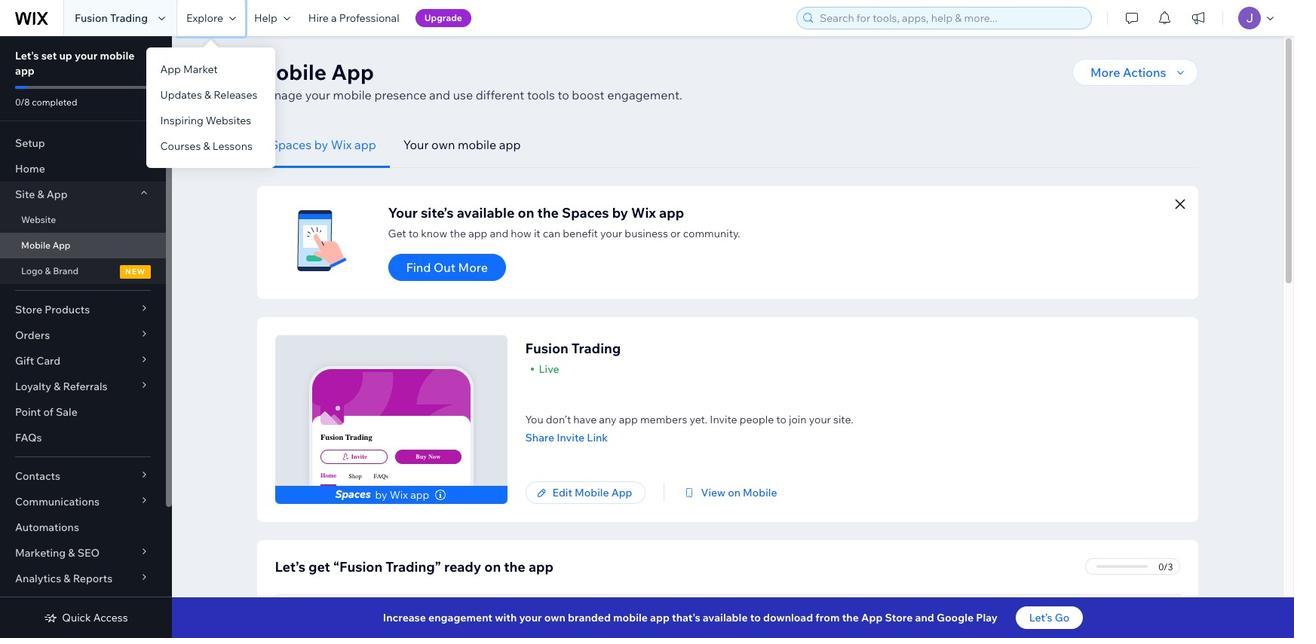 Task type: locate. For each thing, give the bounding box(es) containing it.
invite up 'home shop faqs'
[[351, 454, 367, 461]]

spaces up benefit
[[562, 204, 609, 222]]

1 horizontal spatial fusion trading
[[321, 433, 372, 443]]

your down presence
[[403, 137, 429, 152]]

0 horizontal spatial trading
[[110, 11, 148, 25]]

let's left go
[[1030, 612, 1053, 625]]

view
[[701, 487, 726, 500]]

fusion up live
[[525, 340, 569, 358]]

to right get
[[409, 227, 419, 241]]

1 horizontal spatial fusion
[[321, 433, 343, 443]]

help
[[254, 11, 277, 25]]

home link
[[0, 156, 166, 182]]

0 vertical spatial available
[[457, 204, 515, 222]]

app
[[15, 64, 35, 78], [355, 137, 376, 152], [499, 137, 521, 152], [659, 204, 684, 222], [469, 227, 488, 241], [619, 413, 638, 427], [411, 489, 430, 502], [529, 559, 554, 576], [409, 607, 428, 621], [650, 612, 670, 625]]

1 horizontal spatial available
[[703, 612, 748, 625]]

1 horizontal spatial home
[[321, 473, 337, 480]]

1 horizontal spatial trading
[[345, 433, 372, 443]]

let's inside button
[[1030, 612, 1053, 625]]

home inside 'home shop faqs'
[[321, 473, 337, 480]]

tab list containing spaces by wix app
[[257, 122, 1198, 168]]

mobile down use
[[458, 137, 496, 152]]

on
[[518, 204, 534, 222], [728, 487, 741, 500], [485, 559, 501, 576]]

1 vertical spatial your
[[388, 204, 418, 222]]

own left 'branded'
[[545, 612, 566, 625]]

2 vertical spatial on
[[485, 559, 501, 576]]

courses & lessons
[[160, 140, 253, 153]]

0 vertical spatial wix
[[331, 137, 352, 152]]

mobile down link on the left bottom
[[575, 487, 609, 500]]

1 horizontal spatial wix
[[390, 489, 408, 502]]

available up how
[[457, 204, 515, 222]]

own inside button
[[431, 137, 455, 152]]

home inside sidebar element
[[15, 162, 45, 176]]

you don't have any app members yet. invite people to join your site. share invite link
[[525, 413, 854, 445]]

let's set up your mobile app
[[15, 49, 135, 78]]

to inside "your site's available on the spaces by wix app get to know the app and how it can benefit your business or community."
[[409, 227, 419, 241]]

your
[[403, 137, 429, 152], [388, 204, 418, 222]]

buy
[[416, 454, 427, 461]]

analytics
[[15, 573, 61, 586]]

app right 'from'
[[861, 612, 883, 625]]

fusion up 'home shop faqs'
[[321, 433, 343, 443]]

fusion trading up live
[[525, 340, 621, 358]]

edit mobile app button
[[525, 482, 646, 505]]

site.
[[834, 413, 854, 427]]

live
[[539, 363, 559, 376]]

& inside 'dropdown button'
[[64, 573, 71, 586]]

1 vertical spatial spaces
[[562, 204, 609, 222]]

by
[[314, 137, 328, 152], [612, 204, 628, 222], [375, 489, 387, 502]]

0 vertical spatial trading
[[110, 11, 148, 25]]

to right tools at top
[[558, 88, 569, 103]]

how
[[511, 227, 532, 241]]

0 vertical spatial store
[[15, 303, 42, 317]]

mobile right "up"
[[100, 49, 135, 63]]

available right that's
[[703, 612, 748, 625]]

mobile down website at left
[[21, 240, 50, 251]]

0 horizontal spatial home
[[15, 162, 45, 176]]

more actions
[[1091, 65, 1167, 80]]

app right any
[[619, 413, 638, 427]]

orders button
[[0, 323, 166, 348]]

fusion trading up let's set up your mobile app
[[75, 11, 148, 25]]

& right site
[[37, 188, 44, 201]]

app up 'elements'
[[529, 559, 554, 576]]

1 vertical spatial by
[[612, 204, 628, 222]]

share
[[525, 431, 555, 445]]

0 vertical spatial faqs
[[15, 431, 42, 445]]

spaces inside "your site's available on the spaces by wix app get to know the app and how it can benefit your business or community."
[[562, 204, 609, 222]]

& down the inspiring websites
[[203, 140, 210, 153]]

available inside "your site's available on the spaces by wix app get to know the app and how it can benefit your business or community."
[[457, 204, 515, 222]]

engagement.
[[607, 88, 683, 103]]

and left use
[[429, 88, 450, 103]]

2 vertical spatial invite
[[351, 454, 367, 461]]

on up how
[[518, 204, 534, 222]]

more left actions
[[1091, 65, 1121, 80]]

your right benefit
[[600, 227, 622, 241]]

2 horizontal spatial wix
[[631, 204, 656, 222]]

brand
[[53, 266, 79, 277]]

shop
[[349, 474, 362, 480]]

can
[[543, 227, 561, 241]]

the right 'from'
[[842, 612, 859, 625]]

google
[[937, 612, 974, 625]]

let's for let's get "fusion trading" ready on the app
[[275, 559, 305, 576]]

benefit
[[563, 227, 598, 241]]

0 vertical spatial home
[[15, 162, 45, 176]]

1 vertical spatial invite
[[557, 431, 585, 445]]

own
[[431, 137, 455, 152], [545, 612, 566, 625]]

your right "up"
[[75, 49, 98, 63]]

faqs
[[15, 431, 42, 445], [374, 474, 388, 480]]

website link
[[0, 207, 166, 233]]

& inside dropdown button
[[37, 188, 44, 201]]

1 horizontal spatial by
[[375, 489, 387, 502]]

boost
[[572, 88, 605, 103]]

1 vertical spatial wix
[[631, 204, 656, 222]]

completed
[[32, 97, 77, 108]]

0/8
[[15, 97, 30, 108]]

wix
[[331, 137, 352, 152], [631, 204, 656, 222], [390, 489, 408, 502]]

spaces down manage in the top left of the page
[[270, 137, 312, 152]]

courses
[[160, 140, 201, 153]]

to
[[558, 88, 569, 103], [409, 227, 419, 241], [776, 413, 787, 427], [750, 612, 761, 625]]

out
[[434, 260, 456, 275]]

go
[[1055, 612, 1070, 625]]

0 horizontal spatial store
[[15, 303, 42, 317]]

0 horizontal spatial fusion trading
[[75, 11, 148, 25]]

& right "logo"
[[45, 266, 51, 277]]

1 horizontal spatial edit
[[553, 487, 572, 500]]

0 horizontal spatial let's
[[275, 559, 305, 576]]

available
[[457, 204, 515, 222], [703, 612, 748, 625]]

app left that's
[[650, 612, 670, 625]]

app down any
[[611, 487, 632, 500]]

1 horizontal spatial spaces
[[562, 204, 609, 222]]

& up the inspiring websites
[[204, 88, 211, 102]]

elements
[[512, 607, 558, 621]]

know
[[421, 227, 448, 241]]

0 vertical spatial on
[[518, 204, 534, 222]]

0 horizontal spatial on
[[485, 559, 501, 576]]

1 horizontal spatial store
[[885, 612, 913, 625]]

invite right "yet."
[[710, 413, 737, 427]]

edit inside button
[[553, 487, 572, 500]]

on right view
[[728, 487, 741, 500]]

faqs link
[[0, 425, 166, 451]]

1 vertical spatial own
[[545, 612, 566, 625]]

your right join
[[809, 413, 831, 427]]

app inside button
[[499, 137, 521, 152]]

app right color,
[[409, 607, 428, 621]]

mobile app link
[[0, 233, 166, 259]]

let's left get
[[275, 559, 305, 576]]

to inside mobile app manage your mobile presence and use different tools to boost engagement.
[[558, 88, 569, 103]]

people
[[740, 413, 774, 427]]

0 vertical spatial spaces
[[270, 137, 312, 152]]

to for engagement
[[750, 612, 761, 625]]

spaces
[[270, 137, 312, 152], [562, 204, 609, 222]]

1 vertical spatial edit
[[299, 607, 319, 621]]

1 horizontal spatial faqs
[[374, 474, 388, 480]]

get
[[388, 227, 406, 241]]

2 horizontal spatial on
[[728, 487, 741, 500]]

home left shop
[[321, 473, 337, 480]]

0 horizontal spatial available
[[457, 204, 515, 222]]

trading up 'home shop faqs'
[[345, 433, 372, 443]]

updates & releases
[[160, 88, 258, 102]]

faqs down point
[[15, 431, 42, 445]]

0 vertical spatial by
[[314, 137, 328, 152]]

1 vertical spatial home
[[321, 473, 337, 480]]

& right "loyalty"
[[54, 380, 61, 394]]

store products button
[[0, 297, 166, 323]]

mobile inside let's set up your mobile app
[[100, 49, 135, 63]]

own down use
[[431, 137, 455, 152]]

home for home
[[15, 162, 45, 176]]

point
[[15, 406, 41, 419]]

set
[[41, 49, 57, 63]]

automations link
[[0, 515, 166, 541]]

site & app button
[[0, 182, 166, 207]]

0 horizontal spatial faqs
[[15, 431, 42, 445]]

2 vertical spatial fusion trading
[[321, 433, 372, 443]]

0 vertical spatial own
[[431, 137, 455, 152]]

more right out
[[458, 260, 488, 275]]

site's
[[421, 204, 454, 222]]

automations
[[15, 521, 79, 535]]

1 vertical spatial more
[[458, 260, 488, 275]]

1 horizontal spatial on
[[518, 204, 534, 222]]

0 horizontal spatial edit
[[299, 607, 319, 621]]

access
[[93, 612, 128, 625]]

app down presence
[[355, 137, 376, 152]]

logo
[[21, 266, 43, 277]]

home
[[15, 162, 45, 176], [321, 473, 337, 480]]

1 horizontal spatial more
[[1091, 65, 1121, 80]]

& left reports
[[64, 573, 71, 586]]

2 horizontal spatial fusion trading
[[525, 340, 621, 358]]

2 horizontal spatial invite
[[710, 413, 737, 427]]

and left how
[[490, 227, 509, 241]]

0 vertical spatial fusion
[[75, 11, 108, 25]]

0 vertical spatial more
[[1091, 65, 1121, 80]]

app down hire a professional link
[[331, 59, 374, 85]]

home shop faqs
[[321, 473, 388, 480]]

edit down get
[[299, 607, 319, 621]]

hire a professional
[[308, 11, 400, 25]]

yet.
[[690, 413, 708, 427]]

0 horizontal spatial spaces
[[270, 137, 312, 152]]

fusion trading up 'home shop faqs'
[[321, 433, 372, 443]]

to left download
[[750, 612, 761, 625]]

fusion up let's set up your mobile app
[[75, 11, 108, 25]]

0 horizontal spatial by
[[314, 137, 328, 152]]

app inside button
[[611, 487, 632, 500]]

1 vertical spatial on
[[728, 487, 741, 500]]

0 horizontal spatial wix
[[331, 137, 352, 152]]

app
[[331, 59, 374, 85], [160, 63, 181, 76], [47, 188, 68, 201], [53, 240, 71, 251], [611, 487, 632, 500], [861, 612, 883, 625]]

you
[[525, 413, 544, 427]]

0 vertical spatial let's
[[275, 559, 305, 576]]

1 horizontal spatial invite
[[557, 431, 585, 445]]

2 horizontal spatial fusion
[[525, 340, 569, 358]]

app down buy
[[411, 489, 430, 502]]

2 horizontal spatial by
[[612, 204, 628, 222]]

1 vertical spatial fusion
[[525, 340, 569, 358]]

your up get
[[388, 204, 418, 222]]

faqs right shop
[[374, 474, 388, 480]]

find
[[406, 260, 431, 275]]

products
[[45, 303, 90, 317]]

1 vertical spatial let's
[[1030, 612, 1053, 625]]

2 vertical spatial fusion
[[321, 433, 343, 443]]

to left join
[[776, 413, 787, 427]]

your site's available on the spaces by wix app get to know the app and how it can benefit your business or community.
[[388, 204, 741, 241]]

spaces by wix app button
[[257, 122, 390, 168]]

on right ready
[[485, 559, 501, 576]]

quick access button
[[44, 612, 128, 625]]

color,
[[380, 607, 406, 621]]

0 vertical spatial edit
[[553, 487, 572, 500]]

0 horizontal spatial invite
[[351, 454, 367, 461]]

to inside 'you don't have any app members yet. invite people to join your site. share invite link'
[[776, 413, 787, 427]]

mobile right 'branded'
[[613, 612, 648, 625]]

1 vertical spatial faqs
[[374, 474, 388, 480]]

trading up have
[[572, 340, 621, 358]]

store left google
[[885, 612, 913, 625]]

your right manage in the top left of the page
[[305, 88, 330, 103]]

mobile left presence
[[333, 88, 372, 103]]

invite down don't
[[557, 431, 585, 445]]

app down different
[[499, 137, 521, 152]]

trading up let's set up your mobile app
[[110, 11, 148, 25]]

loyalty
[[15, 380, 51, 394]]

1 vertical spatial trading
[[572, 340, 621, 358]]

your inside "your site's available on the spaces by wix app get to know the app and how it can benefit your business or community."
[[388, 204, 418, 222]]

by inside button
[[314, 137, 328, 152]]

2 horizontal spatial trading
[[572, 340, 621, 358]]

spaces inside button
[[270, 137, 312, 152]]

hire a professional link
[[299, 0, 409, 36]]

tab list
[[257, 122, 1198, 168]]

inspiring
[[160, 114, 203, 127]]

buy now
[[416, 454, 441, 461]]

0 horizontal spatial own
[[431, 137, 455, 152]]

upgrade
[[424, 12, 462, 23]]

store up orders
[[15, 303, 42, 317]]

theme
[[345, 607, 377, 621]]

your inside button
[[403, 137, 429, 152]]

professional
[[339, 11, 400, 25]]

app up website at left
[[47, 188, 68, 201]]

0 horizontal spatial more
[[458, 260, 488, 275]]

and inside "your site's available on the spaces by wix app get to know the app and how it can benefit your business or community."
[[490, 227, 509, 241]]

join
[[789, 413, 807, 427]]

& left seo on the bottom left of page
[[68, 547, 75, 560]]

0 vertical spatial your
[[403, 137, 429, 152]]

increase engagement with your own branded mobile app that's available to download from the app store and google play
[[383, 612, 998, 625]]

1 horizontal spatial let's
[[1030, 612, 1053, 625]]

your inside mobile app manage your mobile presence and use different tools to boost engagement.
[[305, 88, 330, 103]]

sidebar element
[[0, 36, 172, 639]]

download
[[763, 612, 813, 625]]

& for analytics
[[64, 573, 71, 586]]

app down the "let's"
[[15, 64, 35, 78]]

edit down share
[[553, 487, 572, 500]]

edit
[[553, 487, 572, 500], [299, 607, 319, 621]]

home down setup
[[15, 162, 45, 176]]

mobile up manage in the top left of the page
[[257, 59, 327, 85]]

app inside let's set up your mobile app
[[15, 64, 35, 78]]



Task type: vqa. For each thing, say whether or not it's contained in the screenshot.
the Increase
yes



Task type: describe. For each thing, give the bounding box(es) containing it.
your right with
[[519, 612, 542, 625]]

1 vertical spatial store
[[885, 612, 913, 625]]

more inside button
[[458, 260, 488, 275]]

let's get "fusion trading" ready on the app
[[275, 559, 554, 576]]

contacts
[[15, 470, 60, 484]]

mobile app manage your mobile presence and use different tools to boost engagement.
[[257, 59, 683, 103]]

your inside let's set up your mobile app
[[75, 49, 98, 63]]

let's go button
[[1016, 607, 1083, 630]]

1 horizontal spatial own
[[545, 612, 566, 625]]

spaces by wix app
[[270, 137, 376, 152]]

logo & brand
[[21, 266, 79, 277]]

mobile inside sidebar element
[[21, 240, 50, 251]]

wix inside button
[[331, 137, 352, 152]]

releases
[[214, 88, 258, 102]]

home for home shop faqs
[[321, 473, 337, 480]]

actions
[[1123, 65, 1167, 80]]

app inside dropdown button
[[47, 188, 68, 201]]

2 vertical spatial wix
[[390, 489, 408, 502]]

let's
[[15, 49, 39, 63]]

mobile app
[[21, 240, 71, 251]]

app up updates
[[160, 63, 181, 76]]

view on mobile
[[701, 487, 777, 500]]

mobile inside button
[[575, 487, 609, 500]]

help button
[[245, 0, 299, 36]]

& for courses
[[203, 140, 210, 153]]

mobile inside mobile app manage your mobile presence and use different tools to boost engagement.
[[333, 88, 372, 103]]

any
[[599, 413, 617, 427]]

edit mobile app
[[553, 487, 632, 500]]

gift card button
[[0, 348, 166, 374]]

the up 'elements'
[[504, 559, 526, 576]]

have
[[574, 413, 597, 427]]

store products
[[15, 303, 90, 317]]

community.
[[683, 227, 741, 241]]

edit for edit mobile app
[[553, 487, 572, 500]]

edit for edit your theme color, app preferences and elements
[[299, 607, 319, 621]]

communications button
[[0, 490, 166, 515]]

it
[[534, 227, 541, 241]]

by wix app
[[375, 489, 430, 502]]

app inside 'you don't have any app members yet. invite people to join your site. share invite link'
[[619, 413, 638, 427]]

the right know
[[450, 227, 466, 241]]

edit your theme color, app preferences and elements
[[299, 607, 558, 621]]

with
[[495, 612, 517, 625]]

0 horizontal spatial fusion
[[75, 11, 108, 25]]

your for own
[[403, 137, 429, 152]]

a
[[331, 11, 337, 25]]

app inside mobile app manage your mobile presence and use different tools to boost engagement.
[[331, 59, 374, 85]]

by inside "your site's available on the spaces by wix app get to know the app and how it can benefit your business or community."
[[612, 204, 628, 222]]

analytics & reports button
[[0, 566, 166, 592]]

of
[[43, 406, 53, 419]]

your own mobile app button
[[390, 122, 534, 168]]

app up brand
[[53, 240, 71, 251]]

presence
[[374, 88, 426, 103]]

& for site
[[37, 188, 44, 201]]

more inside popup button
[[1091, 65, 1121, 80]]

engagement
[[428, 612, 493, 625]]

updates
[[160, 88, 202, 102]]

and left 'elements'
[[491, 607, 510, 621]]

find out more
[[406, 260, 488, 275]]

new
[[125, 267, 146, 277]]

inspiring websites
[[160, 114, 251, 127]]

2 vertical spatial trading
[[345, 433, 372, 443]]

setup link
[[0, 130, 166, 156]]

point of sale
[[15, 406, 78, 419]]

your left theme
[[321, 607, 343, 621]]

communications
[[15, 496, 100, 509]]

& for logo
[[45, 266, 51, 277]]

Search for tools, apps, help & more... field
[[815, 8, 1087, 29]]

0/3
[[1159, 562, 1173, 573]]

& for updates
[[204, 88, 211, 102]]

analytics & reports
[[15, 573, 113, 586]]

to for site's
[[409, 227, 419, 241]]

your own mobile app
[[403, 137, 521, 152]]

to for app
[[558, 88, 569, 103]]

that's
[[672, 612, 701, 625]]

share invite link button
[[525, 431, 854, 445]]

let's for let's go
[[1030, 612, 1053, 625]]

mobile right view
[[743, 487, 777, 500]]

gift
[[15, 355, 34, 368]]

app up or on the right of the page
[[659, 204, 684, 222]]

your for site's
[[388, 204, 418, 222]]

& for loyalty
[[54, 380, 61, 394]]

use
[[453, 88, 473, 103]]

loyalty & referrals button
[[0, 374, 166, 400]]

on inside "your site's available on the spaces by wix app get to know the app and how it can benefit your business or community."
[[518, 204, 534, 222]]

marketing
[[15, 547, 66, 560]]

get
[[309, 559, 330, 576]]

wix inside "your site's available on the spaces by wix app get to know the app and how it can benefit your business or community."
[[631, 204, 656, 222]]

and left google
[[915, 612, 934, 625]]

faqs inside faqs link
[[15, 431, 42, 445]]

and inside mobile app manage your mobile presence and use different tools to boost engagement.
[[429, 88, 450, 103]]

lessons
[[212, 140, 253, 153]]

loyalty & referrals
[[15, 380, 108, 394]]

updates & releases link
[[147, 82, 276, 108]]

mobile inside button
[[458, 137, 496, 152]]

the up "can"
[[537, 204, 559, 222]]

faqs inside 'home shop faqs'
[[374, 474, 388, 480]]

manage
[[257, 88, 303, 103]]

website
[[21, 214, 56, 226]]

trading"
[[386, 559, 441, 576]]

find out more button
[[388, 254, 506, 281]]

0 vertical spatial invite
[[710, 413, 737, 427]]

"fusion
[[333, 559, 383, 576]]

1 vertical spatial available
[[703, 612, 748, 625]]

store inside popup button
[[15, 303, 42, 317]]

websites
[[206, 114, 251, 127]]

reports
[[73, 573, 113, 586]]

your inside 'you don't have any app members yet. invite people to join your site. share invite link'
[[809, 413, 831, 427]]

app inside button
[[355, 137, 376, 152]]

don't
[[546, 413, 571, 427]]

1 vertical spatial fusion trading
[[525, 340, 621, 358]]

0/8 completed
[[15, 97, 77, 108]]

2 vertical spatial by
[[375, 489, 387, 502]]

mobile inside mobile app manage your mobile presence and use different tools to boost engagement.
[[257, 59, 327, 85]]

ready
[[444, 559, 481, 576]]

different
[[476, 88, 525, 103]]

your inside "your site's available on the spaces by wix app get to know the app and how it can benefit your business or community."
[[600, 227, 622, 241]]

from
[[816, 612, 840, 625]]

seo
[[77, 547, 100, 560]]

app left how
[[469, 227, 488, 241]]

preferences
[[430, 607, 489, 621]]

0 vertical spatial fusion trading
[[75, 11, 148, 25]]

more actions button
[[1073, 59, 1198, 86]]

sale
[[56, 406, 78, 419]]

& for marketing
[[68, 547, 75, 560]]

members
[[640, 413, 687, 427]]

hire
[[308, 11, 329, 25]]



